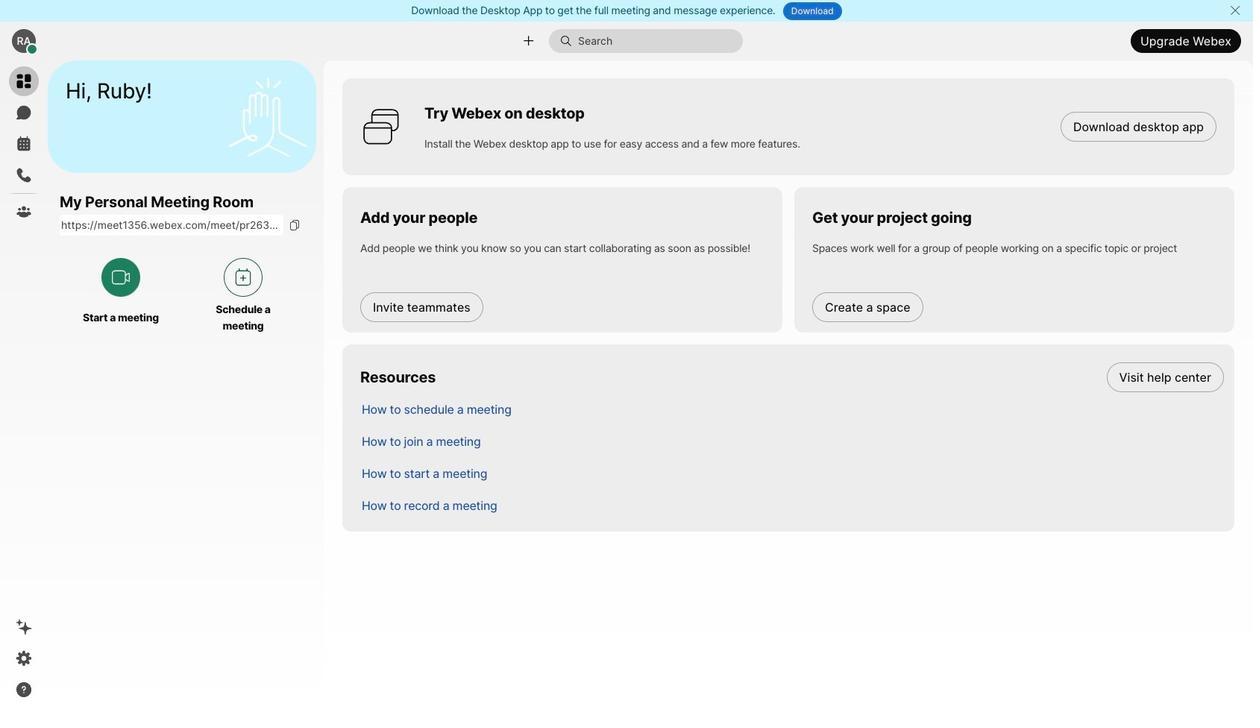 Task type: locate. For each thing, give the bounding box(es) containing it.
2 list item from the top
[[350, 393, 1235, 425]]

list item
[[350, 361, 1235, 393], [350, 393, 1235, 425], [350, 425, 1235, 457], [350, 457, 1235, 489], [350, 489, 1235, 521]]

webex tab list
[[9, 66, 39, 227]]

None text field
[[60, 215, 283, 236]]

two hands high fiving image
[[223, 72, 313, 162]]

navigation
[[0, 60, 48, 718]]

cancel_16 image
[[1229, 4, 1241, 16]]



Task type: describe. For each thing, give the bounding box(es) containing it.
1 list item from the top
[[350, 361, 1235, 393]]

4 list item from the top
[[350, 457, 1235, 489]]

3 list item from the top
[[350, 425, 1235, 457]]

5 list item from the top
[[350, 489, 1235, 521]]



